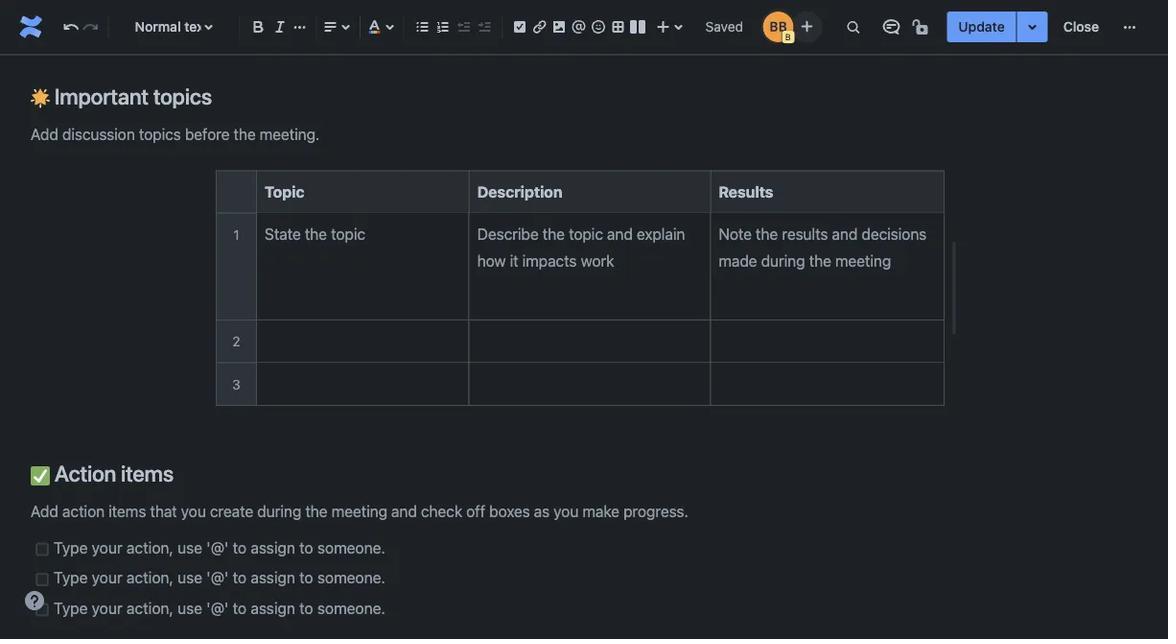 Task type: vqa. For each thing, say whether or not it's contained in the screenshot.
yesterday
no



Task type: locate. For each thing, give the bounding box(es) containing it.
saved
[[706, 19, 744, 35]]

bullet list ⌘⇧8 image
[[411, 15, 434, 38]]

emoji image
[[587, 15, 610, 38]]

update button
[[947, 12, 1017, 42]]

topic
[[265, 183, 305, 201]]

outdent ⇧tab image
[[452, 15, 475, 38]]

close
[[1064, 19, 1100, 35]]

3
[[232, 376, 241, 392]]

numbered list ⌘⇧7 image
[[432, 15, 455, 38]]

important
[[55, 83, 149, 109]]

1
[[234, 227, 240, 242]]

bob builder image
[[763, 12, 794, 42]]

results
[[719, 183, 774, 201]]

:white_check_mark: image
[[31, 466, 50, 486], [31, 466, 50, 486]]

:star2: image
[[31, 89, 50, 108]]

items
[[121, 461, 174, 486]]

update
[[959, 19, 1005, 35]]

action
[[55, 461, 116, 486]]

layouts image
[[627, 15, 650, 38]]

adjust update settings image
[[1022, 15, 1045, 38]]

bold ⌘b image
[[247, 15, 270, 38]]

more formatting image
[[288, 15, 311, 38]]

confluence image
[[15, 12, 46, 42], [15, 12, 46, 42]]

table image
[[607, 15, 630, 38]]

indent tab image
[[473, 15, 496, 38]]

:star2: image
[[31, 89, 50, 108]]

2
[[233, 333, 241, 349]]

normal
[[135, 19, 181, 35]]

comment icon image
[[880, 15, 903, 38]]

description
[[478, 183, 563, 201]]

action items
[[50, 461, 174, 486]]

text
[[184, 19, 209, 35]]

normal text
[[135, 19, 209, 35]]



Task type: describe. For each thing, give the bounding box(es) containing it.
invite to edit image
[[796, 15, 819, 38]]

action item image
[[509, 15, 532, 38]]

Main content area, start typing to enter text. text field
[[31, 0, 1130, 623]]

topics
[[153, 83, 212, 109]]

more image
[[1119, 15, 1142, 38]]

normal text button
[[116, 6, 232, 48]]

mention image
[[568, 15, 591, 38]]

italic ⌘i image
[[269, 15, 292, 38]]

link image
[[528, 15, 551, 38]]

help image
[[23, 589, 46, 612]]

no restrictions image
[[911, 15, 934, 38]]

undo ⌘z image
[[60, 15, 83, 38]]

close button
[[1052, 12, 1111, 42]]

important topics
[[50, 83, 212, 109]]

1 2 3
[[232, 227, 241, 392]]

add image, video, or file image
[[548, 15, 571, 38]]

find and replace image
[[842, 15, 865, 38]]

align left image
[[319, 15, 342, 38]]

redo ⌘⇧z image
[[79, 15, 102, 38]]



